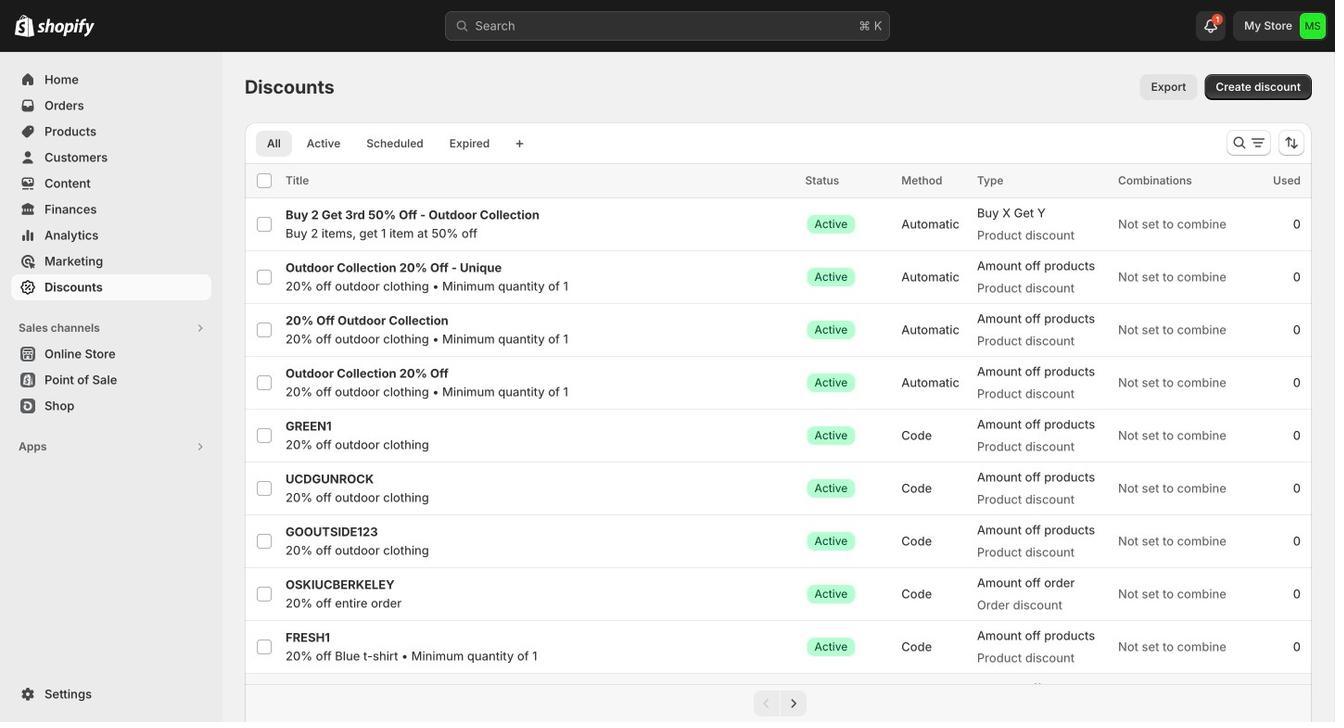 Task type: describe. For each thing, give the bounding box(es) containing it.
1 horizontal spatial shopify image
[[37, 18, 95, 37]]

0 horizontal spatial shopify image
[[15, 15, 34, 37]]

pagination element
[[245, 684, 1312, 722]]



Task type: locate. For each thing, give the bounding box(es) containing it.
my store image
[[1300, 13, 1326, 39]]

shopify image
[[15, 15, 34, 37], [37, 18, 95, 37]]

tab list
[[252, 130, 505, 157]]



Task type: vqa. For each thing, say whether or not it's contained in the screenshot.
My Store Icon
yes



